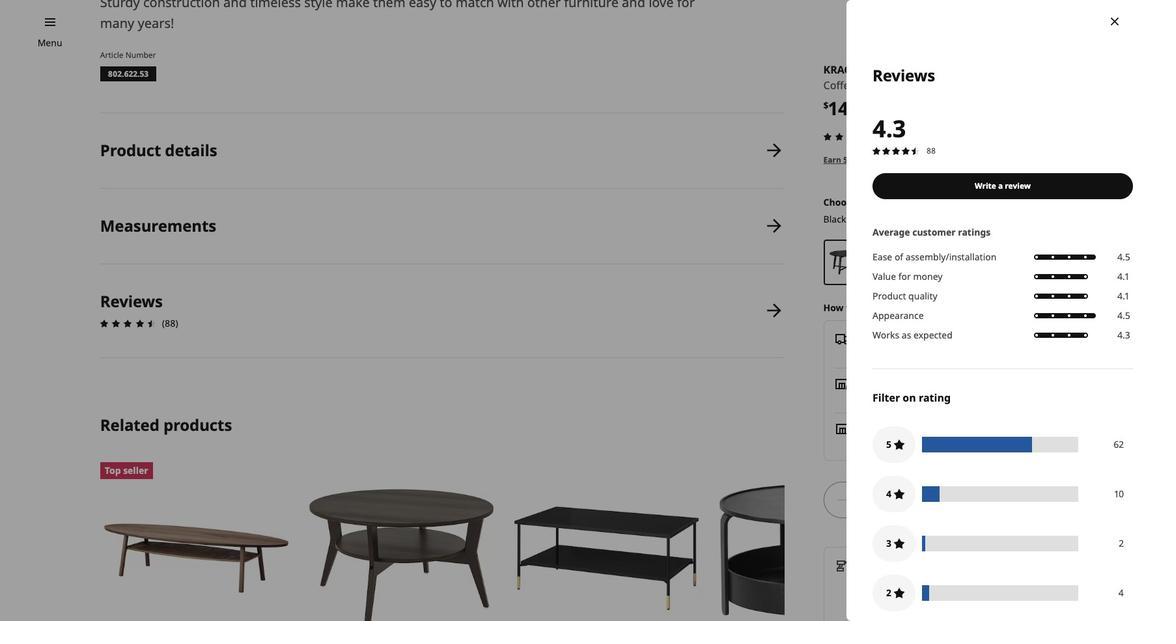 Task type: describe. For each thing, give the bounding box(es) containing it.
0 horizontal spatial 4.3
[[873, 113, 906, 144]]

change
[[1050, 301, 1083, 314]]

at for pick up at
[[892, 391, 901, 404]]

write
[[975, 180, 997, 191]]

earn 5% in rewards at ikea using the ikea visa credit card*. details >
[[824, 154, 1092, 165]]

table,
[[858, 78, 886, 93]]

product details heading
[[100, 139, 217, 161]]

related
[[100, 414, 159, 436]]

store for in store
[[870, 422, 893, 434]]

top
[[105, 465, 121, 477]]

available
[[858, 573, 897, 585]]

works as expected
[[873, 329, 953, 341]]

taskrabbit
[[917, 559, 965, 571]]

in stock at canton, mi
[[858, 436, 951, 449]]

reviews heading
[[100, 290, 163, 312]]

4.5 for appearance
[[1118, 309, 1131, 322]]

ratings
[[958, 226, 991, 238]]

5%
[[844, 154, 855, 165]]

works
[[873, 329, 900, 341]]

delivery to 48146
[[861, 332, 939, 344]]

on
[[903, 391, 916, 405]]

add to bag button
[[909, 482, 1107, 518]]

to for delivery
[[901, 332, 911, 344]]

article
[[100, 50, 123, 61]]

0 vertical spatial 48146
[[913, 332, 939, 344]]

earn 5% in rewards at ikea using the ikea visa credit card*. details > button
[[824, 154, 1092, 166]]

for inside "assembly by taskrabbit available for 48146 estimated price $33"
[[899, 573, 912, 585]]

filter
[[873, 391, 900, 405]]

mi for pick up at canton, mi
[[939, 391, 950, 404]]

choose
[[824, 196, 857, 208]]

(88) for review: 4.3 out of 5 stars. total reviews: 88 image inside (88) button
[[886, 130, 902, 142]]

1 horizontal spatial 4.3
[[1118, 329, 1131, 341]]

average customer ratings
[[873, 226, 991, 238]]

1 horizontal spatial 2
[[1119, 537, 1124, 550]]

store for change store
[[1085, 301, 1107, 314]]

change store
[[1050, 301, 1107, 314]]

kragsta coffee table, black, 35 3/8 " $ 149
[[824, 63, 957, 121]]

earn
[[824, 154, 842, 165]]

add to bag
[[984, 494, 1033, 506]]

4 button
[[873, 476, 916, 512]]

802.622.53
[[108, 68, 149, 80]]

canton, for pick up at
[[903, 391, 937, 404]]

get
[[858, 301, 873, 314]]

3
[[887, 537, 892, 550]]

5
[[887, 438, 892, 451]]

"
[[953, 78, 957, 93]]

product details button
[[100, 113, 785, 188]]

delivery
[[861, 332, 899, 344]]

2 button
[[873, 575, 916, 611]]

product for product details
[[100, 139, 161, 161]]

rewards
[[867, 154, 898, 165]]

menu
[[38, 36, 62, 49]]

canton, for in stock at
[[905, 436, 938, 449]]

4 inside button
[[887, 488, 892, 500]]

review: 4.3 out of 5 stars. total reviews: 88 image inside (88) button
[[820, 129, 883, 144]]

88
[[927, 145, 936, 156]]

as
[[902, 329, 912, 341]]

canton, mi button for in stock at
[[905, 436, 951, 449]]

money
[[914, 270, 943, 283]]

list containing product details
[[96, 113, 785, 358]]

how to get it
[[824, 301, 882, 314]]

products
[[163, 414, 232, 436]]

in store
[[858, 422, 893, 434]]

>
[[1088, 154, 1092, 165]]

kragsta coffee table, black, 35 3/8 " image
[[829, 245, 864, 280]]

äsperöd coffee table, black/glass black, 45 1/4x22 7/8 " image
[[511, 463, 703, 621]]

product for product quality
[[873, 290, 906, 302]]

in stock at canton, mi group
[[858, 436, 951, 449]]

2 inside button
[[887, 587, 892, 599]]

choose color black
[[824, 196, 882, 225]]

48146 button
[[914, 573, 939, 585]]

top seller
[[105, 465, 148, 477]]

the
[[953, 154, 967, 165]]

ease
[[873, 251, 893, 263]]

4.1 for value for money
[[1118, 270, 1130, 283]]

jakobsfors coffee table, dark brown stained oak veneer, 31 1/2 " image
[[305, 463, 497, 621]]

write a review
[[975, 180, 1031, 191]]

write a review button
[[873, 173, 1133, 199]]

pick up at canton, mi
[[858, 391, 950, 404]]

how
[[824, 301, 844, 314]]

add
[[984, 494, 1002, 506]]

measurements button
[[100, 189, 785, 264]]

review: 4.3 out of 5 stars. element
[[871, 113, 1133, 157]]

product quality
[[873, 290, 938, 302]]

reviews inside the 4.3 dialog
[[873, 64, 935, 86]]

estimated
[[858, 587, 901, 600]]

number
[[125, 50, 156, 61]]

62
[[1114, 438, 1124, 451]]

average
[[873, 226, 910, 238]]

mi for in stock at canton, mi
[[940, 436, 951, 449]]

assembly
[[858, 559, 902, 571]]

details
[[165, 139, 217, 161]]

0 horizontal spatial reviews
[[100, 290, 163, 312]]

to for how
[[846, 301, 856, 314]]



Task type: locate. For each thing, give the bounding box(es) containing it.
1 vertical spatial product
[[873, 290, 906, 302]]

coffee
[[824, 78, 856, 93]]

product inside the 4.3 dialog
[[873, 290, 906, 302]]

1 horizontal spatial ikea
[[969, 154, 986, 165]]

assembly/installation
[[906, 251, 997, 263]]

4
[[887, 488, 892, 500], [1119, 587, 1124, 599]]

store inside the "change store" button
[[1085, 301, 1107, 314]]

0 vertical spatial store
[[1085, 301, 1107, 314]]

0 horizontal spatial 4
[[887, 488, 892, 500]]

at inside button
[[900, 154, 908, 165]]

$
[[824, 99, 829, 111]]

in for in store
[[858, 422, 867, 434]]

list
[[96, 113, 785, 358]]

measurements
[[100, 215, 216, 236]]

1 horizontal spatial to
[[901, 332, 911, 344]]

stock
[[869, 436, 891, 449]]

0 vertical spatial to
[[846, 301, 856, 314]]

ikea
[[910, 154, 928, 165], [969, 154, 986, 165]]

mi right on on the bottom right of page
[[939, 391, 950, 404]]

product inside button
[[100, 139, 161, 161]]

reviews
[[873, 64, 935, 86], [100, 290, 163, 312]]

4.3 dialog
[[847, 0, 1160, 621]]

review: 4.3 out of 5 stars. total reviews: 88 image
[[820, 129, 883, 144], [96, 316, 159, 331]]

1 4.1 from the top
[[1118, 270, 1130, 283]]

ikea left using
[[910, 154, 928, 165]]

1 vertical spatial review: 4.3 out of 5 stars. total reviews: 88 image
[[96, 316, 159, 331]]

(88) inside 'list'
[[162, 317, 178, 329]]

1 vertical spatial for
[[899, 573, 912, 585]]

(88) inside button
[[886, 130, 902, 142]]

(88) for the bottommost review: 4.3 out of 5 stars. total reviews: 88 image
[[162, 317, 178, 329]]

0 horizontal spatial ikea
[[910, 154, 928, 165]]

for down by
[[899, 573, 912, 585]]

canton, mi button for pick up at
[[903, 391, 950, 404]]

to inside button
[[1004, 494, 1014, 506]]

mi down rating
[[940, 436, 951, 449]]

in left stock
[[858, 436, 867, 449]]

48146 up $33
[[914, 573, 939, 585]]

rating
[[919, 391, 951, 405]]

filter on rating
[[873, 391, 951, 405]]

review
[[1005, 180, 1031, 191]]

customer
[[913, 226, 956, 238]]

at right up
[[892, 391, 901, 404]]

0 vertical spatial at
[[900, 154, 908, 165]]

0 vertical spatial canton, mi button
[[903, 391, 950, 404]]

0 vertical spatial 2
[[1119, 537, 1124, 550]]

1 vertical spatial mi
[[940, 436, 951, 449]]

0 vertical spatial mi
[[939, 391, 950, 404]]

0 horizontal spatial review: 4.3 out of 5 stars. total reviews: 88 image
[[96, 316, 159, 331]]

top seller link
[[100, 463, 292, 621]]

1 ikea from the left
[[910, 154, 928, 165]]

quality
[[909, 290, 938, 302]]

0 horizontal spatial (88)
[[162, 317, 178, 329]]

48146
[[913, 332, 939, 344], [914, 573, 939, 585]]

1 vertical spatial 48146
[[914, 573, 939, 585]]

pick up at canton, mi group
[[858, 391, 950, 404]]

in
[[858, 422, 867, 434], [858, 436, 867, 449]]

0 vertical spatial reviews
[[873, 64, 935, 86]]

5 button
[[873, 426, 916, 463]]

in for in stock at canton, mi
[[858, 436, 867, 449]]

related products
[[100, 414, 232, 436]]

article number
[[100, 50, 156, 61]]

1 vertical spatial 4
[[1119, 587, 1124, 599]]

card*.
[[1032, 154, 1057, 165]]

borgeby coffee table, black, 27 1/2 " image
[[716, 463, 908, 621]]

ease of assembly/installation
[[873, 251, 997, 263]]

product
[[100, 139, 161, 161], [873, 290, 906, 302]]

canton,
[[903, 391, 937, 404], [905, 436, 938, 449]]

35
[[919, 78, 931, 93]]

1 horizontal spatial reviews
[[873, 64, 935, 86]]

149
[[829, 96, 860, 121]]

2
[[1119, 537, 1124, 550], [887, 587, 892, 599]]

1 horizontal spatial review: 4.3 out of 5 stars. total reviews: 88 image
[[820, 129, 883, 144]]

1 horizontal spatial product
[[873, 290, 906, 302]]

black,
[[888, 78, 917, 93]]

at right rewards
[[900, 154, 908, 165]]

for inside the 4.3 dialog
[[899, 270, 911, 283]]

1 vertical spatial in
[[858, 436, 867, 449]]

0 vertical spatial 4.3
[[873, 113, 906, 144]]

using
[[930, 154, 951, 165]]

1 vertical spatial reviews
[[100, 290, 163, 312]]

0 vertical spatial for
[[899, 270, 911, 283]]

4.1
[[1118, 270, 1130, 283], [1118, 290, 1130, 302]]

3/8
[[934, 78, 950, 93]]

2 vertical spatial to
[[1004, 494, 1014, 506]]

35 3/8 " button
[[919, 78, 957, 94]]

1 vertical spatial to
[[901, 332, 911, 344]]

in down pick
[[858, 422, 867, 434]]

1 4.5 from the top
[[1118, 251, 1131, 263]]

(88) button
[[820, 129, 902, 144]]

1 vertical spatial canton, mi button
[[905, 436, 951, 449]]

1 vertical spatial 4.5
[[1118, 309, 1131, 322]]

store up stock
[[870, 422, 893, 434]]

credit
[[1006, 154, 1030, 165]]

(88) up rewards
[[886, 130, 902, 142]]

2 ikea from the left
[[969, 154, 986, 165]]

(88)
[[886, 130, 902, 142], [162, 317, 178, 329]]

to for add
[[1004, 494, 1014, 506]]

at for in stock at
[[894, 436, 902, 449]]

Quantity input value text field
[[855, 482, 873, 518]]

measurements heading
[[100, 215, 216, 236]]

it
[[875, 301, 882, 314]]

product details
[[100, 139, 217, 161]]

store
[[1085, 301, 1107, 314], [870, 422, 893, 434]]

up
[[878, 391, 890, 404]]

to left get
[[846, 301, 856, 314]]

canton, mi button
[[903, 391, 950, 404], [905, 436, 951, 449]]

1 vertical spatial 2
[[887, 587, 892, 599]]

2 in from the top
[[858, 436, 867, 449]]

pick
[[858, 391, 875, 404]]

2 4.1 from the top
[[1118, 290, 1130, 302]]

to left bag on the bottom right
[[1004, 494, 1014, 506]]

menu button
[[38, 36, 62, 50]]

1 vertical spatial 4.3
[[1118, 329, 1131, 341]]

kragsta coffee table, white, 35 3/8 " image
[[877, 245, 912, 280]]

1 horizontal spatial 4
[[1119, 587, 1124, 599]]

0 vertical spatial (88)
[[886, 130, 902, 142]]

1 vertical spatial (88)
[[162, 317, 178, 329]]

0 vertical spatial canton,
[[903, 391, 937, 404]]

0 vertical spatial 4.1
[[1118, 270, 1130, 283]]

0 vertical spatial 4.5
[[1118, 251, 1131, 263]]

black
[[824, 213, 846, 225]]

1 vertical spatial at
[[892, 391, 901, 404]]

bag
[[1016, 494, 1033, 506]]

0 vertical spatial in
[[858, 422, 867, 434]]

value for money
[[873, 270, 943, 283]]

1 vertical spatial canton,
[[905, 436, 938, 449]]

ikea right the at the right top of page
[[969, 154, 986, 165]]

store right change
[[1085, 301, 1107, 314]]

2 down the available
[[887, 587, 892, 599]]

review: 4.3 out of 5 stars. total reviews: 88 image down reviews heading in the left of the page
[[96, 316, 159, 331]]

details
[[1059, 154, 1086, 165]]

0 vertical spatial review: 4.3 out of 5 stars. total reviews: 88 image
[[820, 129, 883, 144]]

10
[[1115, 488, 1124, 500]]

by
[[904, 559, 915, 571]]

at
[[900, 154, 908, 165], [892, 391, 901, 404], [894, 436, 902, 449]]

3 button
[[873, 525, 916, 562]]

1 in from the top
[[858, 422, 867, 434]]

a
[[999, 180, 1003, 191]]

at right 5
[[894, 436, 902, 449]]

visa
[[988, 154, 1004, 165]]

product left details
[[100, 139, 161, 161]]

$33
[[927, 587, 943, 600]]

0 horizontal spatial to
[[846, 301, 856, 314]]

mi
[[939, 391, 950, 404], [940, 436, 951, 449]]

product down value
[[873, 290, 906, 302]]

2 vertical spatial at
[[894, 436, 902, 449]]

0 vertical spatial 4
[[887, 488, 892, 500]]

for up product quality
[[899, 270, 911, 283]]

1 horizontal spatial (88)
[[886, 130, 902, 142]]

48146 right as
[[913, 332, 939, 344]]

4.5
[[1118, 251, 1131, 263], [1118, 309, 1131, 322]]

0 vertical spatial product
[[100, 139, 161, 161]]

of
[[895, 251, 904, 263]]

price
[[903, 587, 925, 600]]

stockholm coffee table, walnut veneer, 70 7/8x23 1/4 " image
[[100, 463, 292, 621]]

in
[[857, 154, 865, 165]]

2 horizontal spatial to
[[1004, 494, 1014, 506]]

2 4.5 from the top
[[1118, 309, 1131, 322]]

color
[[859, 196, 882, 208]]

0 horizontal spatial product
[[100, 139, 161, 161]]

2 down 10
[[1119, 537, 1124, 550]]

1 vertical spatial 4.1
[[1118, 290, 1130, 302]]

4.5 for ease of assembly/installation
[[1118, 251, 1131, 263]]

0 horizontal spatial store
[[870, 422, 893, 434]]

appearance
[[873, 309, 924, 322]]

kragsta
[[824, 63, 870, 77]]

(88) down reviews heading in the left of the page
[[162, 317, 178, 329]]

48146 inside "assembly by taskrabbit available for 48146 estimated price $33"
[[914, 573, 939, 585]]

assembly by taskrabbit available for 48146 estimated price $33
[[858, 559, 965, 600]]

review: 4.3 out of 5 stars. total reviews: 88 image up 5%
[[820, 129, 883, 144]]

4.1 for product quality
[[1118, 290, 1130, 302]]

0 horizontal spatial 2
[[887, 587, 892, 599]]

to right the works
[[901, 332, 911, 344]]

1 vertical spatial store
[[870, 422, 893, 434]]

1 horizontal spatial store
[[1085, 301, 1107, 314]]



Task type: vqa. For each thing, say whether or not it's contained in the screenshot.
The To to the left
yes



